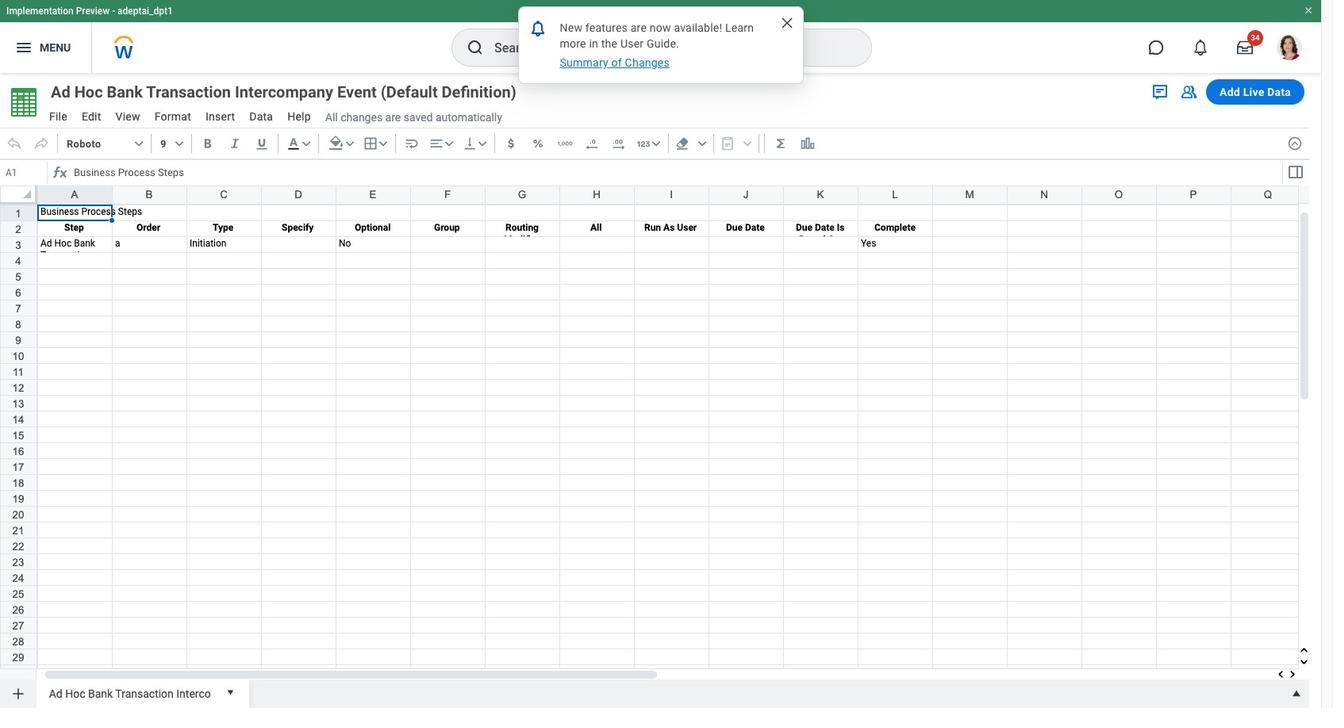 Task type: locate. For each thing, give the bounding box(es) containing it.
chevron down small image for numbers image
[[648, 136, 664, 152]]

0 vertical spatial ad
[[51, 83, 70, 102]]

chevron down small image
[[131, 136, 147, 152], [298, 136, 314, 152], [342, 136, 358, 152], [375, 136, 391, 152], [441, 136, 457, 152], [694, 136, 710, 152]]

hoc
[[74, 83, 103, 102], [65, 688, 85, 700]]

interco
[[176, 688, 211, 700]]

0 vertical spatial are
[[631, 21, 647, 34]]

0 vertical spatial data
[[1267, 86, 1291, 98]]

1 horizontal spatial data
[[1267, 86, 1291, 98]]

1 vertical spatial data
[[249, 110, 273, 123]]

bank inside button
[[107, 83, 143, 102]]

are left the saved
[[385, 111, 401, 123]]

0 horizontal spatial data
[[249, 110, 273, 123]]

data up underline icon
[[249, 110, 273, 123]]

summary of changes link
[[558, 55, 671, 71]]

underline image
[[254, 136, 270, 152]]

9 button
[[155, 131, 188, 156]]

add live data button
[[1206, 79, 1304, 105]]

ad hoc bank transaction intercompany event (default definition)
[[51, 83, 516, 102]]

data right live
[[1267, 86, 1291, 98]]

1 vertical spatial bank
[[88, 688, 113, 700]]

activity stream image
[[1151, 83, 1170, 102]]

chevron down small image right eraser image
[[694, 136, 710, 152]]

saved
[[404, 111, 433, 123]]

1 vertical spatial ad
[[49, 688, 62, 700]]

chevron up circle image
[[1287, 136, 1303, 152]]

chevron down small image
[[171, 136, 187, 152], [474, 136, 490, 152], [648, 136, 664, 152]]

0 horizontal spatial are
[[385, 111, 401, 123]]

are inside new features are now available! learn more in the user guide. summary of changes
[[631, 21, 647, 34]]

ad right add footer ws image
[[49, 688, 62, 700]]

close environment banner image
[[1304, 6, 1313, 15]]

34 button
[[1227, 30, 1263, 65]]

are for changes
[[385, 111, 401, 123]]

hoc inside button
[[74, 83, 103, 102]]

hoc inside button
[[65, 688, 85, 700]]

bank for ad hoc bank transaction interco
[[88, 688, 113, 700]]

0 vertical spatial bank
[[107, 83, 143, 102]]

34
[[1251, 33, 1260, 42]]

1 horizontal spatial are
[[631, 21, 647, 34]]

hoc right add footer ws image
[[65, 688, 85, 700]]

dialog
[[518, 6, 803, 84]]

in
[[589, 37, 598, 50]]

Formula Bar text field
[[70, 162, 1281, 184]]

2 chevron down small image from the left
[[474, 136, 490, 152]]

hoc up edit
[[74, 83, 103, 102]]

changes
[[625, 56, 670, 69]]

the
[[601, 37, 617, 50]]

all changes are saved automatically
[[325, 111, 502, 123]]

chevron down small image left align bottom icon
[[441, 136, 457, 152]]

chart image
[[800, 136, 815, 152]]

None text field
[[2, 162, 47, 184]]

0 vertical spatial hoc
[[74, 83, 103, 102]]

transaction inside button
[[115, 688, 174, 700]]

chevron down small image down help
[[298, 136, 314, 152]]

(default
[[381, 83, 438, 102]]

ad inside ad hoc bank transaction intercompany event (default definition) button
[[51, 83, 70, 102]]

dollar sign image
[[503, 136, 519, 152]]

5 chevron down small image from the left
[[441, 136, 457, 152]]

formula editor image
[[1286, 163, 1305, 182]]

chevron down small image left border all image
[[342, 136, 358, 152]]

0 horizontal spatial chevron down small image
[[171, 136, 187, 152]]

view
[[116, 110, 140, 123]]

text wrap image
[[404, 136, 420, 152]]

1 chevron down small image from the left
[[131, 136, 147, 152]]

bank for ad hoc bank transaction intercompany event (default definition)
[[107, 83, 143, 102]]

chevron down small image left text wrap image
[[375, 136, 391, 152]]

1 vertical spatial hoc
[[65, 688, 85, 700]]

guide.
[[647, 37, 679, 50]]

ad hoc bank transaction interco
[[49, 688, 211, 700]]

grid
[[0, 186, 1333, 709]]

remove zero image
[[584, 136, 600, 152]]

4 chevron down small image from the left
[[375, 136, 391, 152]]

transaction
[[146, 83, 231, 102], [115, 688, 174, 700]]

dialog containing new features are now available! learn more in the user guide.
[[518, 6, 803, 84]]

eraser image
[[674, 136, 690, 152]]

chevron down small image right 9
[[171, 136, 187, 152]]

data
[[1267, 86, 1291, 98], [249, 110, 273, 123]]

9
[[160, 138, 166, 150]]

chevron down small image left 9
[[131, 136, 147, 152]]

transaction inside button
[[146, 83, 231, 102]]

caret down small image
[[222, 685, 238, 701]]

ad
[[51, 83, 70, 102], [49, 688, 62, 700]]

chevron down small image for align bottom icon
[[474, 136, 490, 152]]

roboto button
[[61, 131, 148, 156]]

ad up the file
[[51, 83, 70, 102]]

preview
[[76, 6, 110, 17]]

insert
[[206, 110, 235, 123]]

transaction up 'menus' menu bar at the left
[[146, 83, 231, 102]]

bank
[[107, 83, 143, 102], [88, 688, 113, 700]]

1 vertical spatial transaction
[[115, 688, 174, 700]]

ad for ad hoc bank transaction intercompany event (default definition)
[[51, 83, 70, 102]]

menu
[[40, 41, 71, 54]]

data inside button
[[1267, 86, 1291, 98]]

are inside button
[[385, 111, 401, 123]]

-
[[112, 6, 115, 17]]

intercompany
[[235, 83, 333, 102]]

align left image
[[428, 136, 444, 152]]

transaction for intercompany
[[146, 83, 231, 102]]

1 horizontal spatial chevron down small image
[[474, 136, 490, 152]]

chevron down small image left dollar sign image
[[474, 136, 490, 152]]

edit
[[82, 110, 101, 123]]

1 vertical spatial are
[[385, 111, 401, 123]]

bank inside button
[[88, 688, 113, 700]]

x image
[[779, 15, 795, 31]]

justify image
[[14, 38, 33, 57]]

toolbar container region
[[0, 128, 1281, 159]]

notifications image
[[528, 19, 547, 38]]

1 chevron down small image from the left
[[171, 136, 187, 152]]

ad hoc bank transaction intercompany event (default definition) button
[[43, 81, 545, 103]]

learn
[[725, 21, 754, 34]]

data inside 'menus' menu bar
[[249, 110, 273, 123]]

transaction left the interco
[[115, 688, 174, 700]]

search image
[[466, 38, 485, 57]]

2 horizontal spatial chevron down small image
[[648, 136, 664, 152]]

transaction for interco
[[115, 688, 174, 700]]

3 chevron down small image from the left
[[648, 136, 664, 152]]

ad inside ad hoc bank transaction interco button
[[49, 688, 62, 700]]

caret up image
[[1289, 686, 1304, 702]]

ad hoc bank transaction interco button
[[43, 680, 217, 705]]

notifications large image
[[1193, 40, 1208, 56]]

implementation
[[6, 6, 74, 17]]

chevron down small image left eraser image
[[648, 136, 664, 152]]

0 vertical spatial transaction
[[146, 83, 231, 102]]

are
[[631, 21, 647, 34], [385, 111, 401, 123]]

live
[[1243, 86, 1264, 98]]

are up user
[[631, 21, 647, 34]]



Task type: vqa. For each thing, say whether or not it's contained in the screenshot.
chevron right small IMAGE
no



Task type: describe. For each thing, give the bounding box(es) containing it.
menus menu bar
[[41, 106, 319, 130]]

new features are now available! learn more in the user guide. summary of changes
[[560, 21, 757, 69]]

6 chevron down small image from the left
[[694, 136, 710, 152]]

bold image
[[200, 136, 216, 152]]

all changes are saved automatically button
[[319, 110, 502, 125]]

add zero image
[[611, 136, 627, 152]]

definition)
[[442, 83, 516, 102]]

features
[[585, 21, 628, 34]]

more
[[560, 37, 586, 50]]

autosum image
[[773, 136, 788, 152]]

chevron down small image inside '9' popup button
[[171, 136, 187, 152]]

italics image
[[227, 136, 243, 152]]

hoc for ad hoc bank transaction intercompany event (default definition)
[[74, 83, 103, 102]]

are for features
[[631, 21, 647, 34]]

adeptai_dpt1
[[117, 6, 173, 17]]

now
[[650, 21, 671, 34]]

Search Workday  search field
[[494, 30, 839, 65]]

2 chevron down small image from the left
[[298, 136, 314, 152]]

user
[[620, 37, 644, 50]]

available!
[[674, 21, 722, 34]]

all
[[325, 111, 338, 123]]

profile logan mcneil image
[[1277, 35, 1302, 64]]

percentage image
[[530, 136, 546, 152]]

thousands comma image
[[557, 136, 573, 152]]

align bottom image
[[462, 136, 477, 152]]

implementation preview -   adeptai_dpt1
[[6, 6, 173, 17]]

changes
[[341, 111, 383, 123]]

help
[[287, 110, 311, 123]]

media classroom image
[[1179, 83, 1198, 102]]

add
[[1220, 86, 1240, 98]]

fx image
[[51, 163, 70, 182]]

file
[[49, 110, 67, 123]]

new
[[560, 21, 583, 34]]

menu button
[[0, 22, 91, 73]]

automatically
[[436, 111, 502, 123]]

event
[[337, 83, 377, 102]]

numbers image
[[635, 136, 651, 152]]

roboto
[[67, 138, 101, 150]]

border all image
[[362, 136, 378, 152]]

3 chevron down small image from the left
[[342, 136, 358, 152]]

add footer ws image
[[10, 686, 26, 702]]

ad for ad hoc bank transaction interco
[[49, 688, 62, 700]]

format
[[155, 110, 191, 123]]

inbox large image
[[1237, 40, 1253, 56]]

menu banner
[[0, 0, 1321, 73]]

hoc for ad hoc bank transaction interco
[[65, 688, 85, 700]]

summary
[[560, 56, 608, 69]]

add live data
[[1220, 86, 1291, 98]]

chevron down small image inside roboto popup button
[[131, 136, 147, 152]]

of
[[611, 56, 622, 69]]



